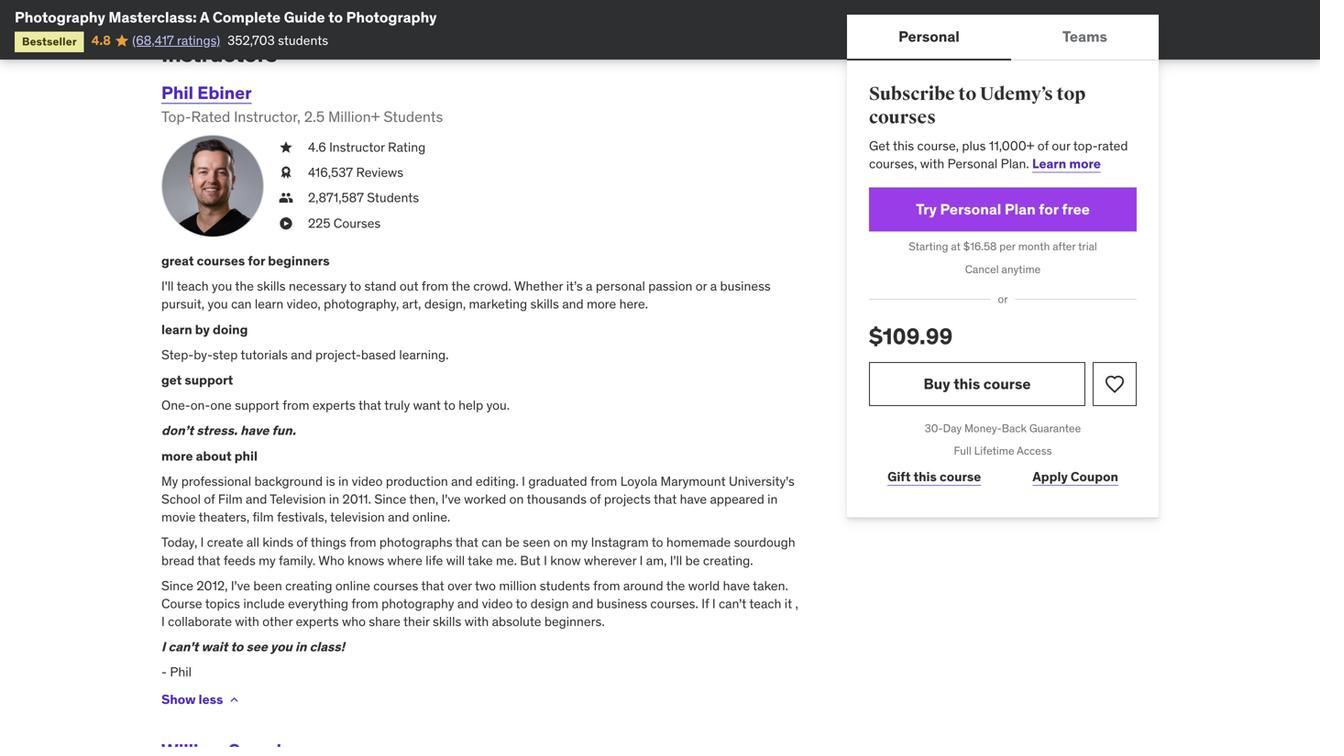 Task type: locate. For each thing, give the bounding box(es) containing it.
2 horizontal spatial courses
[[869, 106, 936, 129]]

i inside today, i create all kinds of things from photographs that can be seen on my instagram to homemade sourdough bread
[[200, 534, 204, 551]]

courses inside since 2012, i've been creating online courses that over two million students from around the world have taken. course topics include everything from photography and video to design and business courses. if i can't teach it , i collaborate with other experts who share their skills with absolute beginners. i can't wait to see you in class! - phil
[[373, 577, 418, 594]]

students down 'guide'
[[278, 32, 328, 48]]

i right the editing. on the left bottom
[[522, 473, 525, 489]]

xsmall image right "less"
[[227, 692, 241, 707]]

1 vertical spatial this
[[954, 374, 980, 393]]

0 horizontal spatial i'll
[[161, 278, 174, 294]]

0 vertical spatial on
[[509, 491, 524, 507]]

i've down feeds
[[231, 577, 250, 594]]

the up the design,
[[451, 278, 470, 294]]

0 horizontal spatial have
[[240, 422, 269, 439]]

416,537
[[308, 164, 353, 181]]

xsmall image left 4.6
[[279, 138, 293, 156]]

that down loyola
[[654, 491, 677, 507]]

teams
[[1062, 27, 1107, 46]]

cancel
[[965, 262, 999, 276]]

1 vertical spatial can
[[481, 534, 502, 551]]

or inside great courses for beginners i'll teach you the skills necessary to stand out from the crowd. whether it's a personal passion or a business pursuit, you can learn video, photography, art, design, marketing skills and more here. learn by doing step-by-step tutorials and project-based learning. get support one-on-one support from experts that truly want to help you. don't stress. have fun. more about phil my professional background is in video production and editing. i graduated from loyola marymount university's school of film and television in 2011. since then, i've worked on thousands of projects that have appeared in movie theaters, film festivals, television and online.
[[696, 278, 707, 294]]

courses down subscribe
[[869, 106, 936, 129]]

around
[[623, 577, 663, 594]]

from up the design,
[[422, 278, 448, 294]]

for inside great courses for beginners i'll teach you the skills necessary to stand out from the crowd. whether it's a personal passion or a business pursuit, you can learn video, photography, art, design, marketing skills and more here. learn by doing step-by-step tutorials and project-based learning. get support one-on-one support from experts that truly want to help you. don't stress. have fun. more about phil my professional background is in video production and editing. i graduated from loyola marymount university's school of film and television in 2011. since then, i've worked on thousands of projects that have appeared in movie theaters, film festivals, television and online.
[[248, 253, 265, 269]]

0 vertical spatial i've
[[441, 491, 461, 507]]

1 horizontal spatial can
[[481, 534, 502, 551]]

2 vertical spatial you
[[270, 639, 292, 655]]

trial
[[1078, 239, 1097, 253]]

a
[[586, 278, 593, 294], [710, 278, 717, 294]]

1 horizontal spatial on
[[553, 534, 568, 551]]

ratings)
[[177, 32, 220, 48]]

on up "know" at the left of page
[[553, 534, 568, 551]]

students up design
[[540, 577, 590, 594]]

i up -
[[161, 639, 165, 655]]

1 horizontal spatial students
[[540, 577, 590, 594]]

projects
[[604, 491, 651, 507]]

the up courses.
[[666, 577, 685, 594]]

video inside great courses for beginners i'll teach you the skills necessary to stand out from the crowd. whether it's a personal passion or a business pursuit, you can learn video, photography, art, design, marketing skills and more here. learn by doing step-by-step tutorials and project-based learning. get support one-on-one support from experts that truly want to help you. don't stress. have fun. more about phil my professional background is in video production and editing. i graduated from loyola marymount university's school of film and television in 2011. since then, i've worked on thousands of projects that have appeared in movie theaters, film festivals, television and online.
[[352, 473, 383, 489]]

show less
[[161, 691, 223, 708]]

phil right -
[[170, 664, 192, 680]]

0 vertical spatial you
[[212, 278, 232, 294]]

can't down collaborate
[[168, 639, 198, 655]]

by-
[[194, 346, 213, 363]]

marymount
[[661, 473, 726, 489]]

reviews
[[356, 164, 403, 181]]

courses inside subscribe to udemy's top courses
[[869, 106, 936, 129]]

photography,
[[324, 296, 399, 312]]

0 horizontal spatial i've
[[231, 577, 250, 594]]

i right "but"
[[544, 552, 547, 569]]

0 horizontal spatial more
[[161, 448, 193, 464]]

photography right 'guide'
[[346, 8, 437, 27]]

have down creating. in the right of the page
[[723, 577, 750, 594]]

0 horizontal spatial a
[[586, 278, 593, 294]]

1 vertical spatial can't
[[168, 639, 198, 655]]

to up am,
[[652, 534, 663, 551]]

phil
[[161, 81, 193, 103], [170, 664, 192, 680]]

this inside button
[[954, 374, 980, 393]]

photography
[[15, 8, 105, 27], [346, 8, 437, 27]]

0 vertical spatial i'll
[[161, 278, 174, 294]]

1 vertical spatial personal
[[948, 155, 998, 172]]

2 vertical spatial skills
[[433, 613, 461, 630]]

1 vertical spatial since
[[161, 577, 193, 594]]

1 vertical spatial phil
[[170, 664, 192, 680]]

but
[[520, 552, 541, 569]]

with down include
[[235, 613, 259, 630]]

am,
[[646, 552, 667, 569]]

0 vertical spatial more
[[1069, 155, 1101, 172]]

0 horizontal spatial learn
[[161, 321, 192, 338]]

that up photography
[[421, 577, 444, 594]]

225
[[308, 215, 330, 231]]

video
[[352, 473, 383, 489], [482, 595, 513, 612]]

course inside button
[[983, 374, 1031, 393]]

business right the passion
[[720, 278, 771, 294]]

will
[[446, 552, 465, 569]]

tab list containing personal
[[847, 15, 1159, 61]]

wait
[[201, 639, 228, 655]]

the for skills
[[451, 278, 470, 294]]

the for over
[[666, 577, 685, 594]]

1 horizontal spatial with
[[465, 613, 489, 630]]

in down university's
[[767, 491, 778, 507]]

and up the beginners.
[[572, 595, 593, 612]]

xsmall image for 225 courses
[[279, 214, 293, 232]]

tab list
[[847, 15, 1159, 61]]

and left project-
[[291, 346, 312, 363]]

from down wherever
[[593, 577, 620, 594]]

this
[[893, 137, 914, 154], [954, 374, 980, 393], [913, 468, 937, 485]]

on down the editing. on the left bottom
[[509, 491, 524, 507]]

0 vertical spatial xsmall image
[[279, 189, 293, 207]]

can inside today, i create all kinds of things from photographs that can be seen on my instagram to homemade sourdough bread
[[481, 534, 502, 551]]

i'll inside great courses for beginners i'll teach you the skills necessary to stand out from the crowd. whether it's a personal passion or a business pursuit, you can learn video, photography, art, design, marketing skills and more here. learn by doing step-by-step tutorials and project-based learning. get support one-on-one support from experts that truly want to help you. don't stress. have fun. more about phil my professional background is in video production and editing. i graduated from loyola marymount university's school of film and television in 2011. since then, i've worked on thousands of projects that have appeared in movie theaters, film festivals, television and online.
[[161, 278, 174, 294]]

that left "truly" on the bottom of the page
[[358, 397, 382, 414]]

ebiner
[[197, 81, 252, 103]]

2 vertical spatial xsmall image
[[227, 692, 241, 707]]

film
[[218, 491, 243, 507]]

1 vertical spatial students
[[540, 577, 590, 594]]

0 vertical spatial be
[[505, 534, 520, 551]]

stress.
[[196, 422, 237, 439]]

0 vertical spatial since
[[374, 491, 406, 507]]

$109.99
[[869, 323, 953, 350]]

4.6 instructor rating
[[308, 139, 426, 155]]

1 vertical spatial xsmall image
[[279, 214, 293, 232]]

xsmall image
[[279, 189, 293, 207], [279, 214, 293, 232], [227, 692, 241, 707]]

courses,
[[869, 155, 917, 172]]

the up the doing
[[235, 278, 254, 294]]

this up 'courses,' at the right
[[893, 137, 914, 154]]

1 vertical spatial course
[[940, 468, 981, 485]]

1 horizontal spatial video
[[482, 595, 513, 612]]

1 horizontal spatial for
[[1039, 200, 1059, 219]]

skills down beginners
[[257, 278, 286, 294]]

1 a from the left
[[586, 278, 593, 294]]

1 horizontal spatial courses
[[373, 577, 418, 594]]

experts down project-
[[312, 397, 356, 414]]

to right 'guide'
[[328, 8, 343, 27]]

1 horizontal spatial more
[[587, 296, 616, 312]]

0 vertical spatial xsmall image
[[279, 138, 293, 156]]

with down two
[[465, 613, 489, 630]]

necessary
[[289, 278, 347, 294]]

1 horizontal spatial i've
[[441, 491, 461, 507]]

can up take at the bottom left of the page
[[481, 534, 502, 551]]

courses down where
[[373, 577, 418, 594]]

courses.
[[650, 595, 698, 612]]

0 horizontal spatial skills
[[257, 278, 286, 294]]

0 vertical spatial teach
[[177, 278, 209, 294]]

i've
[[441, 491, 461, 507], [231, 577, 250, 594]]

i right the if
[[712, 595, 716, 612]]

2 vertical spatial more
[[161, 448, 193, 464]]

personal up subscribe
[[898, 27, 960, 46]]

topics
[[205, 595, 240, 612]]

1 horizontal spatial support
[[235, 397, 279, 414]]

in left class!
[[295, 639, 307, 655]]

2 vertical spatial courses
[[373, 577, 418, 594]]

in inside since 2012, i've been creating online courses that over two million students from around the world have taken. course topics include everything from photography and video to design and business courses. if i can't teach it , i collaborate with other experts who share their skills with absolute beginners. i can't wait to see you in class! - phil
[[295, 639, 307, 655]]

to inside today, i create all kinds of things from photographs that can be seen on my instagram to homemade sourdough bread
[[652, 534, 663, 551]]

this right gift
[[913, 468, 937, 485]]

that feeds my family. who knows where life will take me. but i know wherever i am, i'll be creating.
[[197, 552, 753, 569]]

1 xsmall image from the top
[[279, 138, 293, 156]]

1 horizontal spatial a
[[710, 278, 717, 294]]

the inside since 2012, i've been creating online courses that over two million students from around the world have taken. course topics include everything from photography and video to design and business courses. if i can't teach it , i collaborate with other experts who share their skills with absolute beginners. i can't wait to see you in class! - phil
[[666, 577, 685, 594]]

with
[[920, 155, 944, 172], [235, 613, 259, 630], [465, 613, 489, 630]]

2.5
[[304, 107, 325, 126]]

0 vertical spatial students
[[384, 107, 443, 126]]

that inside since 2012, i've been creating online courses that over two million students from around the world have taken. course topics include everything from photography and video to design and business courses. if i can't teach it , i collaborate with other experts who share their skills with absolute beginners. i can't wait to see you in class! - phil
[[421, 577, 444, 594]]

that up that feeds my family. who knows where life will take me. but i know wherever i am, i'll be creating.
[[455, 534, 478, 551]]

or
[[696, 278, 707, 294], [998, 292, 1008, 306]]

access
[[1017, 444, 1052, 458]]

2012,
[[196, 577, 228, 594]]

0 horizontal spatial teach
[[177, 278, 209, 294]]

this right buy
[[954, 374, 980, 393]]

1 vertical spatial learn
[[161, 321, 192, 338]]

course for buy this course
[[983, 374, 1031, 393]]

1 horizontal spatial have
[[680, 491, 707, 507]]

0 horizontal spatial video
[[352, 473, 383, 489]]

0 vertical spatial have
[[240, 422, 269, 439]]

0 horizontal spatial or
[[696, 278, 707, 294]]

1 vertical spatial courses
[[197, 253, 245, 269]]

2 horizontal spatial with
[[920, 155, 944, 172]]

that
[[358, 397, 382, 414], [654, 491, 677, 507], [455, 534, 478, 551], [197, 552, 220, 569], [421, 577, 444, 594]]

students
[[384, 107, 443, 126], [367, 190, 419, 206]]

0 horizontal spatial on
[[509, 491, 524, 507]]

support
[[185, 372, 233, 388], [235, 397, 279, 414]]

can inside great courses for beginners i'll teach you the skills necessary to stand out from the crowd. whether it's a personal passion or a business pursuit, you can learn video, photography, art, design, marketing skills and more here. learn by doing step-by-step tutorials and project-based learning. get support one-on-one support from experts that truly want to help you. don't stress. have fun. more about phil my professional background is in video production and editing. i graduated from loyola marymount university's school of film and television in 2011. since then, i've worked on thousands of projects that have appeared in movie theaters, film festivals, television and online.
[[231, 296, 252, 312]]

students down reviews
[[367, 190, 419, 206]]

0 vertical spatial course
[[983, 374, 1031, 393]]

free
[[1062, 200, 1090, 219]]

personal up $16.58
[[940, 200, 1001, 219]]

course down 'full'
[[940, 468, 981, 485]]

1 horizontal spatial be
[[685, 552, 700, 569]]

xsmall image
[[279, 138, 293, 156], [279, 164, 293, 182]]

from up 'projects'
[[590, 473, 617, 489]]

then,
[[409, 491, 438, 507]]

1 vertical spatial teach
[[749, 595, 781, 612]]

more down "top-"
[[1069, 155, 1101, 172]]

film
[[253, 509, 274, 525]]

personal
[[898, 27, 960, 46], [948, 155, 998, 172], [940, 200, 1001, 219]]

0 horizontal spatial be
[[505, 534, 520, 551]]

0 vertical spatial for
[[1039, 200, 1059, 219]]

1 vertical spatial i'll
[[670, 552, 682, 569]]

me.
[[496, 552, 517, 569]]

apply
[[1033, 468, 1068, 485]]

xsmall image for 416,537 reviews
[[279, 164, 293, 182]]

experts down 'everything'
[[296, 613, 339, 630]]

2 vertical spatial have
[[723, 577, 750, 594]]

photography up bestseller
[[15, 8, 105, 27]]

video down two
[[482, 595, 513, 612]]

2 vertical spatial this
[[913, 468, 937, 485]]

skills
[[257, 278, 286, 294], [530, 296, 559, 312], [433, 613, 461, 630]]

0 horizontal spatial since
[[161, 577, 193, 594]]

more down don't
[[161, 448, 193, 464]]

learn up step-
[[161, 321, 192, 338]]

0 horizontal spatial business
[[597, 595, 647, 612]]

this for buy
[[954, 374, 980, 393]]

1 vertical spatial i've
[[231, 577, 250, 594]]

sourdough
[[734, 534, 795, 551]]

1 horizontal spatial learn
[[255, 296, 283, 312]]

phil inside since 2012, i've been creating online courses that over two million students from around the world have taken. course topics include everything from photography and video to design and business courses. if i can't teach it , i collaborate with other experts who share their skills with absolute beginners. i can't wait to see you in class! - phil
[[170, 664, 192, 680]]

phil ebiner image
[[161, 135, 264, 237]]

2,871,587 students
[[308, 190, 419, 206]]

i down course
[[161, 613, 165, 630]]

0 horizontal spatial photography
[[15, 8, 105, 27]]

support down by-
[[185, 372, 233, 388]]

courses right great on the top left
[[197, 253, 245, 269]]

life
[[426, 552, 443, 569]]

and up worked
[[451, 473, 473, 489]]

since inside great courses for beginners i'll teach you the skills necessary to stand out from the crowd. whether it's a personal passion or a business pursuit, you can learn video, photography, art, design, marketing skills and more here. learn by doing step-by-step tutorials and project-based learning. get support one-on-one support from experts that truly want to help you. don't stress. have fun. more about phil my professional background is in video production and editing. i graduated from loyola marymount university's school of film and television in 2011. since then, i've worked on thousands of projects that have appeared in movie theaters, film festivals, television and online.
[[374, 491, 406, 507]]

business inside great courses for beginners i'll teach you the skills necessary to stand out from the crowd. whether it's a personal passion or a business pursuit, you can learn video, photography, art, design, marketing skills and more here. learn by doing step-by-step tutorials and project-based learning. get support one-on-one support from experts that truly want to help you. don't stress. have fun. more about phil my professional background is in video production and editing. i graduated from loyola marymount university's school of film and television in 2011. since then, i've worked on thousands of projects that have appeared in movie theaters, film festivals, television and online.
[[720, 278, 771, 294]]

0 horizontal spatial the
[[235, 278, 254, 294]]

or down anytime
[[998, 292, 1008, 306]]

2 a from the left
[[710, 278, 717, 294]]

since down production
[[374, 491, 406, 507]]

and up film
[[246, 491, 267, 507]]

xsmall image left 225
[[279, 214, 293, 232]]

be down homemade
[[685, 552, 700, 569]]

teach up pursuit,
[[177, 278, 209, 294]]

for left beginners
[[248, 253, 265, 269]]

i inside great courses for beginners i'll teach you the skills necessary to stand out from the crowd. whether it's a personal passion or a business pursuit, you can learn video, photography, art, design, marketing skills and more here. learn by doing step-by-step tutorials and project-based learning. get support one-on-one support from experts that truly want to help you. don't stress. have fun. more about phil my professional background is in video production and editing. i graduated from loyola marymount university's school of film and television in 2011. since then, i've worked on thousands of projects that have appeared in movie theaters, film festivals, television and online.
[[522, 473, 525, 489]]

on inside great courses for beginners i'll teach you the skills necessary to stand out from the crowd. whether it's a personal passion or a business pursuit, you can learn video, photography, art, design, marketing skills and more here. learn by doing step-by-step tutorials and project-based learning. get support one-on-one support from experts that truly want to help you. don't stress. have fun. more about phil my professional background is in video production and editing. i graduated from loyola marymount university's school of film and television in 2011. since then, i've worked on thousands of projects that have appeared in movie theaters, film festivals, television and online.
[[509, 491, 524, 507]]

business down around on the bottom of page
[[597, 595, 647, 612]]

with down course,
[[920, 155, 944, 172]]

class!
[[309, 639, 345, 655]]

school
[[161, 491, 201, 507]]

in down is
[[329, 491, 339, 507]]

all
[[246, 534, 259, 551]]

courses
[[333, 215, 381, 231]]

personal inside button
[[898, 27, 960, 46]]

1 vertical spatial support
[[235, 397, 279, 414]]

0 horizontal spatial courses
[[197, 253, 245, 269]]

have up phil
[[240, 422, 269, 439]]

great
[[161, 253, 194, 269]]

2 photography from the left
[[346, 8, 437, 27]]

352,703
[[227, 32, 275, 48]]

experts inside great courses for beginners i'll teach you the skills necessary to stand out from the crowd. whether it's a personal passion or a business pursuit, you can learn video, photography, art, design, marketing skills and more here. learn by doing step-by-step tutorials and project-based learning. get support one-on-one support from experts that truly want to help you. don't stress. have fun. more about phil my professional background is in video production and editing. i graduated from loyola marymount university's school of film and television in 2011. since then, i've worked on thousands of projects that have appeared in movie theaters, film festivals, television and online.
[[312, 397, 356, 414]]

0 vertical spatial can't
[[719, 595, 746, 612]]

top-
[[161, 107, 191, 126]]

1 horizontal spatial the
[[451, 278, 470, 294]]

you inside since 2012, i've been creating online courses that over two million students from around the world have taken. course topics include everything from photography and video to design and business courses. if i can't teach it , i collaborate with other experts who share their skills with absolute beginners. i can't wait to see you in class! - phil
[[270, 639, 292, 655]]

a right it's
[[586, 278, 593, 294]]

crowd.
[[473, 278, 511, 294]]

my down the kinds
[[259, 552, 276, 569]]

teach down taken.
[[749, 595, 781, 612]]

course
[[161, 595, 202, 612]]

to left 'udemy's'
[[958, 83, 976, 105]]

of up family.
[[296, 534, 308, 551]]

1 vertical spatial video
[[482, 595, 513, 612]]

from up knows
[[349, 534, 376, 551]]

is
[[326, 473, 335, 489]]

i'll right am,
[[670, 552, 682, 569]]

starting
[[909, 239, 948, 253]]

1 horizontal spatial photography
[[346, 8, 437, 27]]

learn more
[[1032, 155, 1101, 172]]

for
[[1039, 200, 1059, 219], [248, 253, 265, 269]]

show less button
[[161, 681, 241, 718]]

2 xsmall image from the top
[[279, 164, 293, 182]]

i'll up pursuit,
[[161, 278, 174, 294]]

(68,417 ratings)
[[132, 32, 220, 48]]

i right the today,
[[200, 534, 204, 551]]

0 horizontal spatial course
[[940, 468, 981, 485]]

1 vertical spatial experts
[[296, 613, 339, 630]]

and
[[562, 296, 584, 312], [291, 346, 312, 363], [451, 473, 473, 489], [246, 491, 267, 507], [388, 509, 409, 525], [457, 595, 479, 612], [572, 595, 593, 612]]

1 horizontal spatial my
[[571, 534, 588, 551]]

courses inside great courses for beginners i'll teach you the skills necessary to stand out from the crowd. whether it's a personal passion or a business pursuit, you can learn video, photography, art, design, marketing skills and more here. learn by doing step-by-step tutorials and project-based learning. get support one-on-one support from experts that truly want to help you. don't stress. have fun. more about phil my professional background is in video production and editing. i graduated from loyola marymount university's school of film and television in 2011. since then, i've worked on thousands of projects that have appeared in movie theaters, film festivals, television and online.
[[197, 253, 245, 269]]

1 horizontal spatial teach
[[749, 595, 781, 612]]

1 vertical spatial you
[[208, 296, 228, 312]]

2 horizontal spatial have
[[723, 577, 750, 594]]

0 vertical spatial can
[[231, 296, 252, 312]]

my
[[571, 534, 588, 551], [259, 552, 276, 569]]

personal down plus
[[948, 155, 998, 172]]

instructor,
[[234, 107, 301, 126]]

course up back in the bottom of the page
[[983, 374, 1031, 393]]

since up course
[[161, 577, 193, 594]]

experts inside since 2012, i've been creating online courses that over two million students from around the world have taken. course topics include everything from photography and video to design and business courses. if i can't teach it , i collaborate with other experts who share their skills with absolute beginners. i can't wait to see you in class! - phil
[[296, 613, 339, 630]]

students
[[278, 32, 328, 48], [540, 577, 590, 594]]

design,
[[424, 296, 466, 312]]

a right the passion
[[710, 278, 717, 294]]

more
[[1069, 155, 1101, 172], [587, 296, 616, 312], [161, 448, 193, 464]]

skills down whether
[[530, 296, 559, 312]]

1 vertical spatial my
[[259, 552, 276, 569]]

complete
[[213, 8, 281, 27]]

things
[[310, 534, 346, 551]]

0 vertical spatial video
[[352, 473, 383, 489]]

xsmall image left 2,871,587
[[279, 189, 293, 207]]

1 horizontal spatial business
[[720, 278, 771, 294]]

xsmall image left 416,537 on the left top of the page
[[279, 164, 293, 182]]

learn left video,
[[255, 296, 283, 312]]

and up the photographs
[[388, 509, 409, 525]]

this inside the get this course, plus 11,000+ of our top-rated courses, with personal plan.
[[893, 137, 914, 154]]

support right one
[[235, 397, 279, 414]]

1 vertical spatial xsmall image
[[279, 164, 293, 182]]

352,703 students
[[227, 32, 328, 48]]

1 horizontal spatial course
[[983, 374, 1031, 393]]

1 vertical spatial on
[[553, 534, 568, 551]]

video up the 2011.
[[352, 473, 383, 489]]

0 vertical spatial experts
[[312, 397, 356, 414]]

0 horizontal spatial students
[[278, 32, 328, 48]]

phil up top-
[[161, 81, 193, 103]]

0 horizontal spatial can
[[231, 296, 252, 312]]

personal
[[596, 278, 645, 294]]

of left the our on the right of page
[[1037, 137, 1049, 154]]

teach inside great courses for beginners i'll teach you the skills necessary to stand out from the crowd. whether it's a personal passion or a business pursuit, you can learn video, photography, art, design, marketing skills and more here. learn by doing step-by-step tutorials and project-based learning. get support one-on-one support from experts that truly want to help you. don't stress. have fun. more about phil my professional background is in video production and editing. i graduated from loyola marymount university's school of film and television in 2011. since then, i've worked on thousands of projects that have appeared in movie theaters, film festivals, television and online.
[[177, 278, 209, 294]]

0 vertical spatial phil
[[161, 81, 193, 103]]

skills right the their
[[433, 613, 461, 630]]



Task type: vqa. For each thing, say whether or not it's contained in the screenshot.
76
no



Task type: describe. For each thing, give the bounding box(es) containing it.
television
[[330, 509, 385, 525]]

project-
[[315, 346, 361, 363]]

this for gift
[[913, 468, 937, 485]]

to up photography,
[[350, 278, 361, 294]]

0 vertical spatial support
[[185, 372, 233, 388]]

xsmall image inside show less button
[[227, 692, 241, 707]]

creating
[[285, 577, 332, 594]]

month
[[1018, 239, 1050, 253]]

homemade
[[666, 534, 731, 551]]

phil inside phil ebiner top-rated instructor, 2.5 million+ students
[[161, 81, 193, 103]]

0 horizontal spatial with
[[235, 613, 259, 630]]

at
[[951, 239, 961, 253]]

on inside today, i create all kinds of things from photographs that can be seen on my instagram to homemade sourdough bread
[[553, 534, 568, 551]]

step
[[213, 346, 238, 363]]

that inside today, i create all kinds of things from photographs that can be seen on my instagram to homemade sourdough bread
[[455, 534, 478, 551]]

starting at $16.58 per month after trial cancel anytime
[[909, 239, 1097, 276]]

0 vertical spatial learn
[[255, 296, 283, 312]]

2011.
[[342, 491, 371, 507]]

where
[[387, 552, 423, 569]]

million+
[[328, 107, 380, 126]]

phil ebiner top-rated instructor, 2.5 million+ students
[[161, 81, 443, 126]]

from up fun.
[[283, 397, 309, 414]]

loyola
[[620, 473, 657, 489]]

since inside since 2012, i've been creating online courses that over two million students from around the world have taken. course topics include everything from photography and video to design and business courses. if i can't teach it , i collaborate with other experts who share their skills with absolute beginners. i can't wait to see you in class! - phil
[[161, 577, 193, 594]]

and down it's
[[562, 296, 584, 312]]

30-day money-back guarantee full lifetime access
[[925, 421, 1081, 458]]

try personal plan for free link
[[869, 187, 1137, 231]]

learning.
[[399, 346, 449, 363]]

to down million
[[516, 595, 527, 612]]

udemy's
[[980, 83, 1053, 105]]

don't
[[161, 422, 194, 439]]

business inside since 2012, i've been creating online courses that over two million students from around the world have taken. course topics include everything from photography and video to design and business courses. if i can't teach it , i collaborate with other experts who share their skills with absolute beginners. i can't wait to see you in class! - phil
[[597, 595, 647, 612]]

guarantee
[[1029, 421, 1081, 435]]

money-
[[964, 421, 1002, 435]]

great courses for beginners i'll teach you the skills necessary to stand out from the crowd. whether it's a personal passion or a business pursuit, you can learn video, photography, art, design, marketing skills and more here. learn by doing step-by-step tutorials and project-based learning. get support one-on-one support from experts that truly want to help you. don't stress. have fun. more about phil my professional background is in video production and editing. i graduated from loyola marymount university's school of film and television in 2011. since then, i've worked on thousands of projects that have appeared in movie theaters, film festivals, television and online.
[[161, 253, 795, 525]]

out
[[400, 278, 419, 294]]

coupon
[[1071, 468, 1118, 485]]

personal inside the get this course, plus 11,000+ of our top-rated courses, with personal plan.
[[948, 155, 998, 172]]

kinds
[[262, 534, 293, 551]]

over
[[447, 577, 472, 594]]

seen
[[523, 534, 550, 551]]

phil ebiner link
[[161, 81, 252, 103]]

from up who
[[351, 595, 378, 612]]

movie
[[161, 509, 196, 525]]

phil
[[234, 448, 258, 464]]

rating
[[388, 139, 426, 155]]

gift this course
[[887, 468, 981, 485]]

help
[[459, 397, 483, 414]]

personal button
[[847, 15, 1011, 59]]

2 vertical spatial personal
[[940, 200, 1001, 219]]

try personal plan for free
[[916, 200, 1090, 219]]

skills inside since 2012, i've been creating online courses that over two million students from around the world have taken. course topics include everything from photography and video to design and business courses. if i can't teach it , i collaborate with other experts who share their skills with absolute beginners. i can't wait to see you in class! - phil
[[433, 613, 461, 630]]

take
[[468, 552, 493, 569]]

of inside the get this course, plus 11,000+ of our top-rated courses, with personal plan.
[[1037, 137, 1049, 154]]

show
[[161, 691, 196, 708]]

step-
[[161, 346, 194, 363]]

1 vertical spatial students
[[367, 190, 419, 206]]

0 horizontal spatial my
[[259, 552, 276, 569]]

buy this course
[[924, 374, 1031, 393]]

taken.
[[753, 577, 788, 594]]

graduated
[[528, 473, 587, 489]]

it
[[784, 595, 792, 612]]

tutorials
[[241, 346, 288, 363]]

top-
[[1073, 137, 1098, 154]]

1 photography from the left
[[15, 8, 105, 27]]

from inside today, i create all kinds of things from photographs that can be seen on my instagram to homemade sourdough bread
[[349, 534, 376, 551]]

plan.
[[1001, 155, 1029, 172]]

1 horizontal spatial or
[[998, 292, 1008, 306]]

university's
[[729, 473, 795, 489]]

instagram
[[591, 534, 649, 551]]

top
[[1056, 83, 1086, 105]]

that down "create"
[[197, 552, 220, 569]]

see
[[246, 639, 268, 655]]

passion
[[648, 278, 692, 294]]

video inside since 2012, i've been creating online courses that over two million students from around the world have taken. course topics include everything from photography and video to design and business courses. if i can't teach it , i collaborate with other experts who share their skills with absolute beginners. i can't wait to see you in class! - phil
[[482, 595, 513, 612]]

have inside since 2012, i've been creating online courses that over two million students from around the world have taken. course topics include everything from photography and video to design and business courses. if i can't teach it , i collaborate with other experts who share their skills with absolute beginners. i can't wait to see you in class! - phil
[[723, 577, 750, 594]]

television
[[270, 491, 326, 507]]

less
[[199, 691, 223, 708]]

marketing
[[469, 296, 527, 312]]

xsmall image for 2,871,587 students
[[279, 189, 293, 207]]

fun.
[[272, 422, 296, 439]]

2 horizontal spatial more
[[1069, 155, 1101, 172]]

4.6
[[308, 139, 326, 155]]

editing.
[[476, 473, 519, 489]]

to left see
[[231, 639, 243, 655]]

of inside today, i create all kinds of things from photographs that can be seen on my instagram to homemade sourdough bread
[[296, 534, 308, 551]]

knows
[[347, 552, 384, 569]]

i've inside since 2012, i've been creating online courses that over two million students from around the world have taken. course topics include everything from photography and video to design and business courses. if i can't teach it , i collaborate with other experts who share their skills with absolute beginners. i can't wait to see you in class! - phil
[[231, 577, 250, 594]]

instructors
[[161, 40, 277, 68]]

since 2012, i've been creating online courses that over two million students from around the world have taken. course topics include everything from photography and video to design and business courses. if i can't teach it , i collaborate with other experts who share their skills with absolute beginners. i can't wait to see you in class! - phil
[[161, 577, 798, 680]]

and down 'over'
[[457, 595, 479, 612]]

my inside today, i create all kinds of things from photographs that can be seen on my instagram to homemade sourdough bread
[[571, 534, 588, 551]]

xsmall image for 4.6 instructor rating
[[279, 138, 293, 156]]

bestseller
[[22, 34, 77, 48]]

of left 'projects'
[[590, 491, 601, 507]]

back
[[1002, 421, 1027, 435]]

on-
[[190, 397, 210, 414]]

1 vertical spatial be
[[685, 552, 700, 569]]

be inside today, i create all kinds of things from photographs that can be seen on my instagram to homemade sourdough bread
[[505, 534, 520, 551]]

course for gift this course
[[940, 468, 981, 485]]

1 vertical spatial skills
[[530, 296, 559, 312]]

with inside the get this course, plus 11,000+ of our top-rated courses, with personal plan.
[[920, 155, 944, 172]]

i've inside great courses for beginners i'll teach you the skills necessary to stand out from the crowd. whether it's a personal passion or a business pursuit, you can learn video, photography, art, design, marketing skills and more here. learn by doing step-by-step tutorials and project-based learning. get support one-on-one support from experts that truly want to help you. don't stress. have fun. more about phil my professional background is in video production and editing. i graduated from loyola marymount university's school of film and television in 2011. since then, i've worked on thousands of projects that have appeared in movie theaters, film festivals, television and online.
[[441, 491, 461, 507]]

you.
[[486, 397, 510, 414]]

photography masterclass: a complete guide to photography
[[15, 8, 437, 27]]

who
[[318, 552, 344, 569]]

per
[[999, 239, 1016, 253]]

0 horizontal spatial can't
[[168, 639, 198, 655]]

lifetime
[[974, 444, 1014, 458]]

4.8
[[91, 32, 111, 48]]

i left am,
[[640, 552, 643, 569]]

0 vertical spatial students
[[278, 32, 328, 48]]

one
[[210, 397, 232, 414]]

here.
[[619, 296, 648, 312]]

(68,417
[[132, 32, 174, 48]]

everything
[[288, 595, 348, 612]]

learn
[[1032, 155, 1066, 172]]

full
[[954, 444, 971, 458]]

students inside phil ebiner top-rated instructor, 2.5 million+ students
[[384, 107, 443, 126]]

to left help
[[444, 397, 455, 414]]

to inside subscribe to udemy's top courses
[[958, 83, 976, 105]]

1 horizontal spatial can't
[[719, 595, 746, 612]]

festivals,
[[277, 509, 327, 525]]

want
[[413, 397, 441, 414]]

collaborate
[[168, 613, 232, 630]]

teach inside since 2012, i've been creating online courses that over two million students from around the world have taken. course topics include everything from photography and video to design and business courses. if i can't teach it , i collaborate with other experts who share their skills with absolute beginners. i can't wait to see you in class! - phil
[[749, 595, 781, 612]]

students inside since 2012, i've been creating online courses that over two million students from around the world have taken. course topics include everything from photography and video to design and business courses. if i can't teach it , i collaborate with other experts who share their skills with absolute beginners. i can't wait to see you in class! - phil
[[540, 577, 590, 594]]

1 vertical spatial have
[[680, 491, 707, 507]]

a
[[200, 8, 209, 27]]

teams button
[[1011, 15, 1159, 59]]

rated
[[1098, 137, 1128, 154]]

this for get
[[893, 137, 914, 154]]

1 vertical spatial more
[[587, 296, 616, 312]]

thousands
[[527, 491, 587, 507]]

wishlist image
[[1104, 373, 1126, 395]]

today,
[[161, 534, 197, 551]]

in right is
[[338, 473, 349, 489]]

subscribe
[[869, 83, 955, 105]]

photography
[[381, 595, 454, 612]]

plan
[[1005, 200, 1036, 219]]

creating.
[[703, 552, 753, 569]]

of down professional
[[204, 491, 215, 507]]



